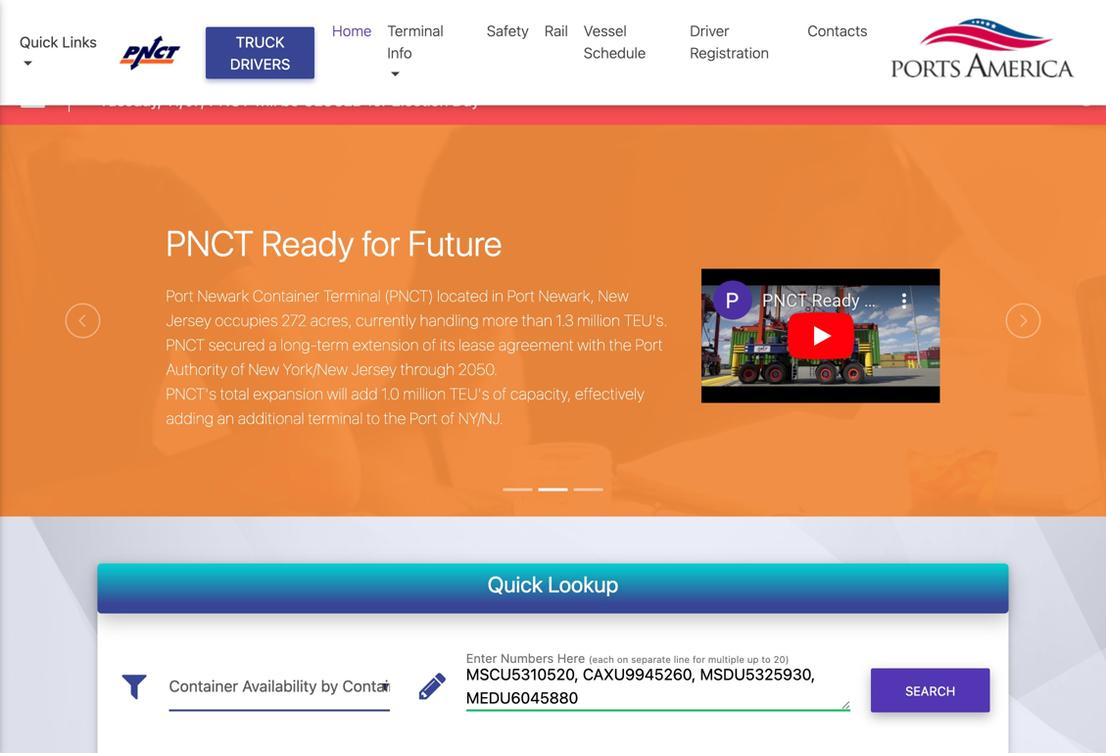 Task type: describe. For each thing, give the bounding box(es) containing it.
on
[[617, 654, 629, 665]]

than
[[522, 311, 553, 330]]

enter
[[466, 651, 497, 666]]

safety link
[[479, 12, 537, 49]]

quick for quick links
[[20, 33, 58, 50]]

0 vertical spatial million
[[577, 311, 620, 330]]

for inside alert
[[368, 91, 388, 110]]

pnct's
[[166, 385, 217, 403]]

truck
[[236, 33, 285, 50]]

located
[[437, 287, 488, 305]]

search button
[[871, 669, 990, 713]]

up
[[748, 654, 759, 665]]

0 vertical spatial terminal
[[388, 22, 444, 39]]

line
[[674, 654, 690, 665]]

of down teu's
[[441, 409, 455, 428]]

of left the its
[[423, 336, 436, 354]]

(each
[[589, 654, 614, 665]]

0 horizontal spatial million
[[403, 385, 446, 403]]

numbers
[[501, 651, 554, 666]]

272
[[281, 311, 307, 330]]

separate
[[631, 654, 671, 665]]

2050.
[[458, 360, 498, 379]]

1 vertical spatial pnct
[[166, 222, 254, 264]]

to inside the port newark container terminal (pnct) located in port newark, new jersey occupies 272 acres, currently handling more than 1.3 million teu's. pnct secured a long-term extension of its lease agreement with the port authority of new york/new jersey through 2050. pnct's total expansion will add 1.0 million teu's of capacity,                                 effectively adding an additional terminal to the port of ny/nj.
[[366, 409, 380, 428]]

be
[[281, 91, 299, 110]]

driver registration
[[690, 22, 769, 61]]

home
[[332, 22, 372, 39]]

0 vertical spatial jersey
[[166, 311, 211, 330]]

rail
[[545, 22, 568, 39]]

rail link
[[537, 12, 576, 49]]

lookup
[[548, 572, 619, 597]]

newark
[[197, 287, 249, 305]]

occupies
[[215, 311, 278, 330]]

more
[[482, 311, 518, 330]]

with
[[578, 336, 606, 354]]

expansion
[[253, 385, 324, 403]]

of down secured
[[231, 360, 245, 379]]

home link
[[324, 12, 380, 49]]

terminal inside the port newark container terminal (pnct) located in port newark, new jersey occupies 272 acres, currently handling more than 1.3 million teu's. pnct secured a long-term extension of its lease agreement with the port authority of new york/new jersey through 2050. pnct's total expansion will add 1.0 million teu's of capacity,                                 effectively adding an additional terminal to the port of ny/nj.
[[323, 287, 381, 305]]

contacts link
[[800, 12, 876, 49]]

driver
[[690, 22, 730, 39]]

vessel schedule link
[[576, 12, 682, 72]]

1 horizontal spatial jersey
[[351, 360, 397, 379]]

port left newark
[[166, 287, 194, 305]]

capacity,
[[510, 385, 571, 403]]

0 horizontal spatial the
[[384, 409, 406, 428]]

closed
[[303, 91, 364, 110]]

total
[[220, 385, 250, 403]]

long-
[[280, 336, 317, 354]]

pnct inside the port newark container terminal (pnct) located in port newark, new jersey occupies 272 acres, currently handling more than 1.3 million teu's. pnct secured a long-term extension of its lease agreement with the port authority of new york/new jersey through 2050. pnct's total expansion will add 1.0 million teu's of capacity,                                 effectively adding an additional terminal to the port of ny/nj.
[[166, 336, 205, 354]]

to inside enter numbers here (each on separate line for multiple up to 20)
[[762, 654, 771, 665]]

multiple
[[708, 654, 745, 665]]

extension
[[353, 336, 419, 354]]

safety
[[487, 22, 529, 39]]

acres,
[[310, 311, 352, 330]]

pnct ready for future image
[[0, 125, 1106, 627]]

pnct inside alert
[[209, 91, 250, 110]]

20)
[[774, 654, 789, 665]]

its
[[440, 336, 455, 354]]

container
[[253, 287, 320, 305]]

through
[[400, 360, 455, 379]]

tuesday, 11/07, pnct will be closed for election day alert
[[0, 72, 1106, 125]]

11/07,
[[166, 91, 205, 110]]

day
[[453, 91, 480, 110]]

truck drivers link
[[206, 27, 315, 79]]

1 horizontal spatial new
[[598, 287, 629, 305]]

quick for quick lookup
[[488, 572, 543, 597]]

vessel
[[584, 22, 627, 39]]

contacts
[[808, 22, 868, 39]]

term
[[317, 336, 349, 354]]

quick links link
[[20, 31, 101, 75]]

tuesday, 11/07, pnct will be closed for election day link
[[99, 89, 480, 112]]

links
[[62, 33, 97, 50]]

for inside enter numbers here (each on separate line for multiple up to 20)
[[693, 654, 706, 665]]

quick links
[[20, 33, 97, 50]]



Task type: locate. For each thing, give the bounding box(es) containing it.
effectively
[[575, 385, 645, 403]]

the down the 1.0
[[384, 409, 406, 428]]

ny/nj.
[[458, 409, 504, 428]]

of
[[423, 336, 436, 354], [231, 360, 245, 379], [493, 385, 507, 403], [441, 409, 455, 428]]

pnct right 11/07,
[[209, 91, 250, 110]]

handling
[[420, 311, 479, 330]]

driver registration link
[[682, 12, 800, 72]]

1 vertical spatial the
[[384, 409, 406, 428]]

0 horizontal spatial will
[[254, 91, 277, 110]]

add
[[351, 385, 378, 403]]

(pnct)
[[385, 287, 434, 305]]

schedule
[[584, 44, 646, 61]]

for left election at the left of the page
[[368, 91, 388, 110]]

an
[[217, 409, 234, 428]]

to down add on the left bottom
[[366, 409, 380, 428]]

in
[[492, 287, 504, 305]]

1 vertical spatial for
[[362, 222, 400, 264]]

currently
[[356, 311, 416, 330]]

1 horizontal spatial the
[[609, 336, 632, 354]]

ready
[[261, 222, 354, 264]]

1 vertical spatial quick
[[488, 572, 543, 597]]

1 vertical spatial will
[[327, 385, 348, 403]]

1 horizontal spatial quick
[[488, 572, 543, 597]]

the
[[609, 336, 632, 354], [384, 409, 406, 428]]

election
[[392, 91, 448, 110]]

for up (pnct) on the left top of page
[[362, 222, 400, 264]]

0 vertical spatial for
[[368, 91, 388, 110]]

future
[[408, 222, 502, 264]]

terminal info link
[[380, 12, 479, 94]]

0 horizontal spatial new
[[248, 360, 279, 379]]

None text field
[[466, 663, 851, 711]]

will inside alert
[[254, 91, 277, 110]]

secured
[[209, 336, 265, 354]]

terminal up info
[[388, 22, 444, 39]]

0 vertical spatial the
[[609, 336, 632, 354]]

million up with
[[577, 311, 620, 330]]

0 vertical spatial to
[[366, 409, 380, 428]]

1.0
[[381, 385, 400, 403]]

close image
[[1077, 87, 1097, 106]]

1 vertical spatial to
[[762, 654, 771, 665]]

pnct ready for future
[[166, 222, 502, 264]]

pnct
[[209, 91, 250, 110], [166, 222, 254, 264], [166, 336, 205, 354]]

1.3
[[556, 311, 574, 330]]

lease
[[459, 336, 495, 354]]

quick left the "links"
[[20, 33, 58, 50]]

adding
[[166, 409, 214, 428]]

quick
[[20, 33, 58, 50], [488, 572, 543, 597]]

authority
[[166, 360, 228, 379]]

None text field
[[169, 663, 390, 711]]

port down teu's. at the right top of page
[[635, 336, 663, 354]]

0 horizontal spatial to
[[366, 409, 380, 428]]

enter numbers here (each on separate line for multiple up to 20)
[[466, 651, 789, 666]]

of right teu's
[[493, 385, 507, 403]]

will left be
[[254, 91, 277, 110]]

pnct up authority
[[166, 336, 205, 354]]

tuesday, 11/07, pnct will be closed for election day
[[99, 91, 480, 110]]

0 vertical spatial quick
[[20, 33, 58, 50]]

for right line
[[693, 654, 706, 665]]

0 horizontal spatial jersey
[[166, 311, 211, 330]]

jersey
[[166, 311, 211, 330], [351, 360, 397, 379]]

0 horizontal spatial terminal
[[323, 287, 381, 305]]

port
[[166, 287, 194, 305], [507, 287, 535, 305], [635, 336, 663, 354], [410, 409, 438, 428]]

teu's.
[[624, 311, 668, 330]]

jersey up add on the left bottom
[[351, 360, 397, 379]]

0 vertical spatial pnct
[[209, 91, 250, 110]]

1 horizontal spatial million
[[577, 311, 620, 330]]

0 vertical spatial new
[[598, 287, 629, 305]]

terminal info
[[388, 22, 444, 61]]

terminal
[[308, 409, 363, 428]]

1 vertical spatial new
[[248, 360, 279, 379]]

will
[[254, 91, 277, 110], [327, 385, 348, 403]]

to
[[366, 409, 380, 428], [762, 654, 771, 665]]

info
[[388, 44, 412, 61]]

terminal up acres,
[[323, 287, 381, 305]]

registration
[[690, 44, 769, 61]]

will inside the port newark container terminal (pnct) located in port newark, new jersey occupies 272 acres, currently handling more than 1.3 million teu's. pnct secured a long-term extension of its lease agreement with the port authority of new york/new jersey through 2050. pnct's total expansion will add 1.0 million teu's of capacity,                                 effectively adding an additional terminal to the port of ny/nj.
[[327, 385, 348, 403]]

million down through
[[403, 385, 446, 403]]

new up teu's. at the right top of page
[[598, 287, 629, 305]]

pnct up newark
[[166, 222, 254, 264]]

quick lookup
[[488, 572, 619, 597]]

0 vertical spatial will
[[254, 91, 277, 110]]

the right with
[[609, 336, 632, 354]]

terminal
[[388, 22, 444, 39], [323, 287, 381, 305]]

new
[[598, 287, 629, 305], [248, 360, 279, 379]]

new down a
[[248, 360, 279, 379]]

2 vertical spatial for
[[693, 654, 706, 665]]

agreement
[[499, 336, 574, 354]]

to right up
[[762, 654, 771, 665]]

0 horizontal spatial quick
[[20, 33, 58, 50]]

newark,
[[539, 287, 595, 305]]

additional
[[238, 409, 304, 428]]

1 vertical spatial million
[[403, 385, 446, 403]]

1 vertical spatial terminal
[[323, 287, 381, 305]]

port newark container terminal (pnct) located in port newark, new jersey occupies 272 acres, currently handling more than 1.3 million teu's. pnct secured a long-term extension of its lease agreement with the port authority of new york/new jersey through 2050. pnct's total expansion will add 1.0 million teu's of capacity,                                 effectively adding an additional terminal to the port of ny/nj.
[[166, 287, 668, 428]]

port right in
[[507, 287, 535, 305]]

a
[[269, 336, 277, 354]]

1 horizontal spatial will
[[327, 385, 348, 403]]

million
[[577, 311, 620, 330], [403, 385, 446, 403]]

will up terminal
[[327, 385, 348, 403]]

tuesday,
[[99, 91, 162, 110]]

▼
[[381, 681, 390, 694]]

here
[[557, 651, 585, 666]]

1 horizontal spatial terminal
[[388, 22, 444, 39]]

1 vertical spatial jersey
[[351, 360, 397, 379]]

1 horizontal spatial to
[[762, 654, 771, 665]]

drivers
[[230, 55, 290, 72]]

york/new
[[283, 360, 348, 379]]

2 vertical spatial pnct
[[166, 336, 205, 354]]

jersey down newark
[[166, 311, 211, 330]]

quick left lookup
[[488, 572, 543, 597]]

search
[[906, 684, 956, 699]]

for
[[368, 91, 388, 110], [362, 222, 400, 264], [693, 654, 706, 665]]

vessel schedule
[[584, 22, 646, 61]]

truck drivers
[[230, 33, 290, 72]]

port down through
[[410, 409, 438, 428]]

teu's
[[450, 385, 490, 403]]



Task type: vqa. For each thing, say whether or not it's contained in the screenshot.
Terminal Info link
yes



